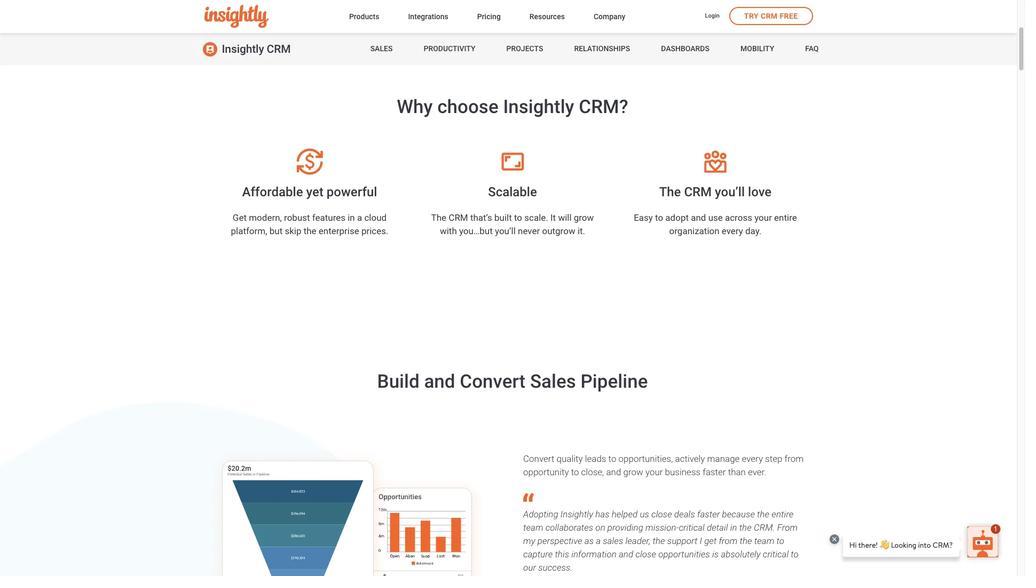 Task type: vqa. For each thing, say whether or not it's contained in the screenshot.
easy to adopt and use across your entire organization every day.
yes



Task type: locate. For each thing, give the bounding box(es) containing it.
a left cloud
[[357, 212, 362, 223]]

the up the adopt
[[659, 185, 681, 200]]

love
[[748, 185, 772, 200]]

convert inside convert quality leads to opportunities, actively manage every step from opportunity to close, and grow your business faster than ever.
[[523, 454, 554, 464]]

platform,
[[231, 226, 267, 236]]

2 vertical spatial insightly
[[561, 509, 593, 520]]

grow up the it.
[[574, 212, 594, 223]]

your inside convert quality leads to opportunities, actively manage every step from opportunity to close, and grow your business faster than ever.
[[646, 467, 663, 478]]

1 horizontal spatial in
[[730, 523, 737, 533]]

from
[[785, 454, 804, 464], [719, 536, 738, 547]]

dashboards
[[661, 44, 710, 53]]

faster inside adopting insightly has helped us close deals faster because the entire team collaborates on providing mission-critical detail in the crm. from my perspective as a sales leader, the support i get from the team to capture this information and close opportunities is absolutely critical to our success.
[[697, 509, 720, 520]]

1 horizontal spatial the
[[659, 185, 681, 200]]

productivity
[[424, 44, 475, 53]]

close down leader,
[[636, 549, 656, 560]]

sales
[[370, 44, 393, 53], [530, 371, 576, 393]]

0 vertical spatial a
[[357, 212, 362, 223]]

0 horizontal spatial you'll
[[495, 226, 516, 236]]

crm
[[761, 12, 778, 20], [267, 43, 291, 56], [684, 185, 712, 200], [449, 212, 468, 223]]

every down across
[[722, 226, 743, 236]]

aspect ratio image
[[478, 148, 547, 175]]

0 vertical spatial in
[[348, 212, 355, 223]]

insightly inside adopting insightly has helped us close deals faster because the entire team collaborates on providing mission-critical detail in the crm. from my perspective as a sales leader, the support i get from the team to capture this information and close opportunities is absolutely critical to our success.
[[561, 509, 593, 520]]

entire inside adopting insightly has helped us close deals faster because the entire team collaborates on providing mission-critical detail in the crm. from my perspective as a sales leader, the support i get from the team to capture this information and close opportunities is absolutely critical to our success.
[[772, 509, 794, 520]]

0 vertical spatial entire
[[774, 212, 797, 223]]

1 horizontal spatial grow
[[623, 467, 643, 478]]

crm?
[[579, 96, 628, 118]]

1 vertical spatial your
[[646, 467, 663, 478]]

the right skip
[[304, 226, 316, 236]]

1 vertical spatial insightly
[[503, 96, 574, 118]]

never
[[518, 226, 540, 236]]

will
[[558, 212, 572, 223]]

integrations
[[408, 12, 448, 21]]

1 horizontal spatial a
[[596, 536, 601, 547]]

scalable
[[488, 185, 537, 200]]

crm inside "the crm that's built to scale. it will grow with you…but you'll never outgrow it."
[[449, 212, 468, 223]]

my
[[523, 536, 535, 547]]

a inside 'get modern, robust features in a cloud platform, but skip the enterprise prices.'
[[357, 212, 362, 223]]

0 horizontal spatial grow
[[574, 212, 594, 223]]

faster down "manage"
[[703, 467, 726, 478]]

critical
[[679, 523, 705, 533], [763, 549, 789, 560]]

sales
[[603, 536, 623, 547]]

your up day. at the top of page
[[755, 212, 772, 223]]

you…but
[[459, 226, 493, 236]]

1 vertical spatial every
[[742, 454, 763, 464]]

pricing link
[[477, 10, 501, 24]]

1 vertical spatial entire
[[772, 509, 794, 520]]

projects
[[506, 44, 543, 53]]

outgrow
[[542, 226, 575, 236]]

absolutely
[[721, 549, 761, 560]]

grow inside convert quality leads to opportunities, actively manage every step from opportunity to close, and grow your business faster than ever.
[[623, 467, 643, 478]]

crm inside insightly crm link
[[267, 43, 291, 56]]

capture
[[523, 549, 553, 560]]

the inside 'get modern, robust features in a cloud platform, but skip the enterprise prices.'
[[304, 226, 316, 236]]

the
[[659, 185, 681, 200], [431, 212, 446, 223]]

deals
[[674, 509, 695, 520]]

team
[[523, 523, 543, 533], [754, 536, 774, 547]]

1 horizontal spatial your
[[755, 212, 772, 223]]

from inside adopting insightly has helped us close deals faster because the entire team collaborates on providing mission-critical detail in the crm. from my perspective as a sales leader, the support i get from the team to capture this information and close opportunities is absolutely critical to our success.
[[719, 536, 738, 547]]

every inside convert quality leads to opportunities, actively manage every step from opportunity to close, and grow your business faster than ever.
[[742, 454, 763, 464]]

every
[[722, 226, 743, 236], [742, 454, 763, 464]]

0 horizontal spatial from
[[719, 536, 738, 547]]

you'll down built
[[495, 226, 516, 236]]

your down opportunities,
[[646, 467, 663, 478]]

us
[[640, 509, 649, 520]]

build
[[377, 371, 420, 393]]

in up enterprise on the left top of page
[[348, 212, 355, 223]]

1 vertical spatial team
[[754, 536, 774, 547]]

and up organization
[[691, 212, 706, 223]]

a right as
[[596, 536, 601, 547]]

entire right across
[[774, 212, 797, 223]]

leads
[[585, 454, 606, 464]]

and right close,
[[606, 467, 621, 478]]

1 vertical spatial grow
[[623, 467, 643, 478]]

the crm you'll love
[[659, 185, 772, 200]]

skip
[[285, 226, 301, 236]]

diversity 4 image
[[681, 148, 750, 175]]

enterprise
[[319, 226, 359, 236]]

every up ever.
[[742, 454, 763, 464]]

faster inside convert quality leads to opportunities, actively manage every step from opportunity to close, and grow your business faster than ever.
[[703, 467, 726, 478]]

and
[[691, 212, 706, 223], [424, 371, 455, 393], [606, 467, 621, 478], [619, 549, 633, 560]]

the crm that's built to scale. it will grow with you…but you'll never outgrow it.
[[431, 212, 594, 236]]

company
[[594, 12, 625, 21]]

1 vertical spatial critical
[[763, 549, 789, 560]]

0 vertical spatial critical
[[679, 523, 705, 533]]

1 horizontal spatial from
[[785, 454, 804, 464]]

0 vertical spatial every
[[722, 226, 743, 236]]

use
[[708, 212, 723, 223]]

1 vertical spatial convert
[[523, 454, 554, 464]]

1 horizontal spatial you'll
[[715, 185, 745, 200]]

in inside 'get modern, robust features in a cloud platform, but skip the enterprise prices.'
[[348, 212, 355, 223]]

1 vertical spatial from
[[719, 536, 738, 547]]

mobility link
[[741, 33, 774, 65]]

helped
[[612, 509, 638, 520]]

1 horizontal spatial critical
[[763, 549, 789, 560]]

crm down insightly logo link
[[267, 43, 291, 56]]

try crm free
[[744, 12, 798, 20]]

0 vertical spatial from
[[785, 454, 804, 464]]

to
[[514, 212, 522, 223], [655, 212, 663, 223], [608, 454, 616, 464], [571, 467, 579, 478], [777, 536, 784, 547], [791, 549, 799, 560]]

it.
[[578, 226, 585, 236]]

critical down deals
[[679, 523, 705, 533]]

integrations link
[[408, 10, 448, 24]]

crm.
[[754, 523, 775, 533]]

the down because
[[739, 523, 752, 533]]

0 horizontal spatial team
[[523, 523, 543, 533]]

the up with
[[431, 212, 446, 223]]

opportunity
[[523, 467, 569, 478]]

from
[[777, 523, 798, 533]]

0 horizontal spatial the
[[431, 212, 446, 223]]

adopting
[[523, 509, 558, 520]]

convert quality leads to opportunities, actively manage every step from opportunity to close, and grow your business faster than ever.
[[523, 454, 804, 478]]

the for the crm you'll love
[[659, 185, 681, 200]]

0 horizontal spatial in
[[348, 212, 355, 223]]

close up mission- at the bottom of the page
[[651, 509, 672, 520]]

business
[[665, 467, 701, 478]]

0 horizontal spatial a
[[357, 212, 362, 223]]

scale.
[[524, 212, 548, 223]]

you'll
[[715, 185, 745, 200], [495, 226, 516, 236]]

convert
[[460, 371, 526, 393], [523, 454, 554, 464]]

crm right the try
[[761, 12, 778, 20]]

0 horizontal spatial sales
[[370, 44, 393, 53]]

providing
[[608, 523, 643, 533]]

crm inside the try crm free button
[[761, 12, 778, 20]]

critical down crm.
[[763, 549, 789, 560]]

in
[[348, 212, 355, 223], [730, 523, 737, 533]]

1 vertical spatial you'll
[[495, 226, 516, 236]]

opportunities
[[658, 549, 710, 560]]

entire up from
[[772, 509, 794, 520]]

affordable
[[242, 185, 303, 200]]

insightly crm
[[222, 43, 291, 56]]

team up my
[[523, 523, 543, 533]]

build and convert 1 image
[[192, 450, 500, 577]]

features
[[312, 212, 345, 223]]

crm for the crm you'll love
[[684, 185, 712, 200]]

crm up with
[[449, 212, 468, 223]]

1 vertical spatial in
[[730, 523, 737, 533]]

and right build
[[424, 371, 455, 393]]

on
[[596, 523, 605, 533]]

choose
[[437, 96, 499, 118]]

0 vertical spatial sales
[[370, 44, 393, 53]]

that's
[[470, 212, 492, 223]]

0 vertical spatial you'll
[[715, 185, 745, 200]]

qoute icon image
[[523, 493, 534, 502]]

it
[[551, 212, 556, 223]]

your inside easy to adopt and use across your entire organization every day.
[[755, 212, 772, 223]]

the inside "the crm that's built to scale. it will grow with you…but you'll never outgrow it."
[[431, 212, 446, 223]]

insightly
[[222, 43, 264, 56], [503, 96, 574, 118], [561, 509, 593, 520]]

0 vertical spatial the
[[659, 185, 681, 200]]

login link
[[705, 12, 720, 21]]

faq link
[[805, 33, 819, 65]]

0 horizontal spatial your
[[646, 467, 663, 478]]

crm up the use
[[684, 185, 712, 200]]

insightly logo image
[[204, 5, 268, 28]]

faster
[[703, 467, 726, 478], [697, 509, 720, 520]]

1 vertical spatial faster
[[697, 509, 720, 520]]

from right step
[[785, 454, 804, 464]]

success.
[[538, 563, 573, 573]]

in down because
[[730, 523, 737, 533]]

from down detail
[[719, 536, 738, 547]]

1 vertical spatial a
[[596, 536, 601, 547]]

you'll up across
[[715, 185, 745, 200]]

the for the crm that's built to scale. it will grow with you…but you'll never outgrow it.
[[431, 212, 446, 223]]

1 vertical spatial the
[[431, 212, 446, 223]]

0 vertical spatial your
[[755, 212, 772, 223]]

1 horizontal spatial sales
[[530, 371, 576, 393]]

1 horizontal spatial team
[[754, 536, 774, 547]]

grow down opportunities,
[[623, 467, 643, 478]]

0 vertical spatial faster
[[703, 467, 726, 478]]

entire inside easy to adopt and use across your entire organization every day.
[[774, 212, 797, 223]]

faster up detail
[[697, 509, 720, 520]]

cloud
[[364, 212, 387, 223]]

0 vertical spatial grow
[[574, 212, 594, 223]]

and down leader,
[[619, 549, 633, 560]]

the
[[304, 226, 316, 236], [757, 509, 770, 520], [739, 523, 752, 533], [653, 536, 665, 547], [740, 536, 752, 547]]

team down crm.
[[754, 536, 774, 547]]

resources link
[[530, 10, 565, 24]]

get
[[233, 212, 247, 223]]



Task type: describe. For each thing, give the bounding box(es) containing it.
across
[[725, 212, 752, 223]]

0 horizontal spatial critical
[[679, 523, 705, 533]]

the down mission- at the bottom of the page
[[653, 536, 665, 547]]

from inside convert quality leads to opportunities, actively manage every step from opportunity to close, and grow your business faster than ever.
[[785, 454, 804, 464]]

crm for insightly crm
[[267, 43, 291, 56]]

resources
[[530, 12, 565, 21]]

as
[[585, 536, 594, 547]]

you'll inside "the crm that's built to scale. it will grow with you…but you'll never outgrow it."
[[495, 226, 516, 236]]

close,
[[581, 467, 604, 478]]

mission-
[[646, 523, 679, 533]]

the up absolutely
[[740, 536, 752, 547]]

try crm free button
[[729, 7, 813, 25]]

0 vertical spatial convert
[[460, 371, 526, 393]]

actively
[[675, 454, 705, 464]]

to inside easy to adopt and use across your entire organization every day.
[[655, 212, 663, 223]]

support
[[667, 536, 698, 547]]

robust
[[284, 212, 310, 223]]

detail
[[707, 523, 728, 533]]

try
[[744, 12, 759, 20]]

relationships link
[[574, 33, 630, 65]]

manage
[[707, 454, 740, 464]]

has
[[595, 509, 610, 520]]

modern,
[[249, 212, 282, 223]]

get modern, robust features in a cloud platform, but skip the enterprise prices.
[[231, 212, 388, 236]]

ever.
[[748, 467, 766, 478]]

crm for the crm that's built to scale. it will grow with you…but you'll never outgrow it.
[[449, 212, 468, 223]]

but
[[270, 226, 283, 236]]

sales link
[[370, 33, 393, 65]]

relationships
[[574, 44, 630, 53]]

0 vertical spatial team
[[523, 523, 543, 533]]

our
[[523, 563, 536, 573]]

leader,
[[625, 536, 651, 547]]

yet
[[306, 185, 324, 200]]

try crm free link
[[729, 7, 813, 25]]

0 vertical spatial close
[[651, 509, 672, 520]]

opportunities,
[[619, 454, 673, 464]]

and inside adopting insightly has helped us close deals faster because the entire team collaborates on providing mission-critical detail in the crm. from my perspective as a sales leader, the support i get from the team to capture this information and close opportunities is absolutely critical to our success.
[[619, 549, 633, 560]]

grow inside "the crm that's built to scale. it will grow with you…but you'll never outgrow it."
[[574, 212, 594, 223]]

organization
[[669, 226, 720, 236]]

and inside easy to adopt and use across your entire organization every day.
[[691, 212, 706, 223]]

products
[[349, 12, 379, 21]]

day.
[[745, 226, 762, 236]]

pipeline
[[581, 371, 648, 393]]

adopting insightly has helped us close deals faster because the entire team collaborates on providing mission-critical detail in the crm. from my perspective as a sales leader, the support i get from the team to capture this information and close opportunities is absolutely critical to our success.
[[523, 509, 799, 573]]

1 vertical spatial sales
[[530, 371, 576, 393]]

perspective
[[538, 536, 582, 547]]

collaborates
[[546, 523, 593, 533]]

crm for try crm free
[[761, 12, 778, 20]]

information
[[571, 549, 617, 560]]

because
[[722, 509, 755, 520]]

in inside adopting insightly has helped us close deals faster because the entire team collaborates on providing mission-critical detail in the crm. from my perspective as a sales leader, the support i get from the team to capture this information and close opportunities is absolutely critical to our success.
[[730, 523, 737, 533]]

affordable yet powerful
[[242, 185, 377, 200]]

0 vertical spatial insightly
[[222, 43, 264, 56]]

prices.
[[361, 226, 388, 236]]

the up crm.
[[757, 509, 770, 520]]

why
[[397, 96, 433, 118]]

every inside easy to adopt and use across your entire organization every day.
[[722, 226, 743, 236]]

than
[[728, 467, 746, 478]]

insightly crm link
[[203, 33, 291, 65]]

insightly logo link
[[204, 5, 332, 28]]

with
[[440, 226, 457, 236]]

build and convert sales pipeline
[[377, 371, 648, 393]]

get
[[704, 536, 717, 547]]

this
[[555, 549, 569, 560]]

productivity link
[[424, 33, 475, 65]]

projects link
[[506, 33, 543, 65]]

step
[[765, 454, 782, 464]]

to inside "the crm that's built to scale. it will grow with you…but you'll never outgrow it."
[[514, 212, 522, 223]]

easy
[[634, 212, 653, 223]]

quality
[[557, 454, 583, 464]]

dashboards link
[[661, 33, 710, 65]]

powerful
[[327, 185, 377, 200]]

products link
[[349, 10, 379, 24]]

and inside convert quality leads to opportunities, actively manage every step from opportunity to close, and grow your business faster than ever.
[[606, 467, 621, 478]]

adopt
[[666, 212, 689, 223]]

built
[[494, 212, 512, 223]]

1 vertical spatial close
[[636, 549, 656, 560]]

free
[[780, 12, 798, 20]]

is
[[712, 549, 719, 560]]

why choose insightly crm?
[[397, 96, 628, 118]]

easy to adopt and use across your entire organization every day.
[[634, 212, 797, 236]]

a inside adopting insightly has helped us close deals faster because the entire team collaborates on providing mission-critical detail in the crm. from my perspective as a sales leader, the support i get from the team to capture this information and close opportunities is absolutely critical to our success.
[[596, 536, 601, 547]]

faq
[[805, 44, 819, 53]]

company link
[[594, 10, 625, 24]]



